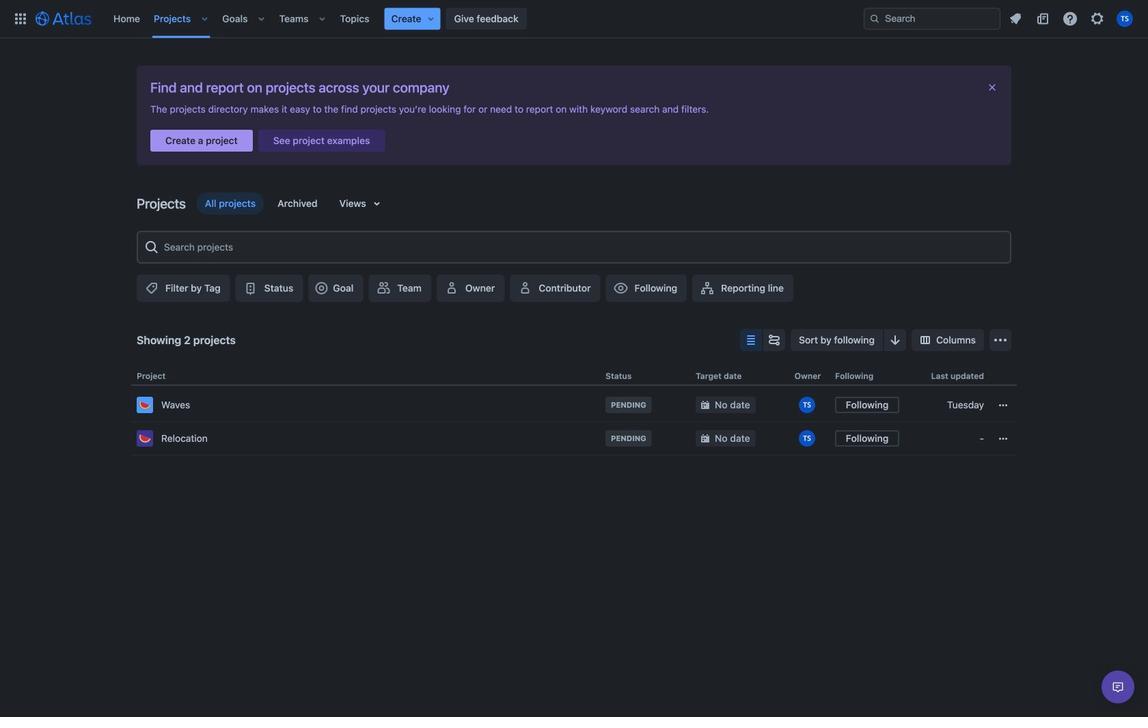 Task type: vqa. For each thing, say whether or not it's contained in the screenshot.
"Search projects" icon
yes



Task type: locate. For each thing, give the bounding box(es) containing it.
switch to... image
[[12, 11, 29, 27]]

notifications image
[[1008, 11, 1024, 27]]

account image
[[1117, 11, 1134, 27]]

more options image
[[993, 332, 1009, 349]]

None search field
[[864, 8, 1001, 30]]

Search projects field
[[160, 235, 1005, 260]]

top element
[[8, 0, 864, 38]]

search projects image
[[144, 239, 160, 256]]

tag image
[[144, 280, 160, 297]]

help image
[[1062, 11, 1079, 27]]

search image
[[870, 13, 881, 24]]

banner
[[0, 0, 1149, 38]]

following image
[[613, 280, 629, 297]]



Task type: describe. For each thing, give the bounding box(es) containing it.
open intercom messenger image
[[1110, 680, 1127, 696]]

display as timeline image
[[766, 332, 783, 349]]

display as list image
[[743, 332, 760, 349]]

Search field
[[864, 8, 1001, 30]]

status image
[[243, 280, 259, 297]]

reverse sort order image
[[887, 332, 904, 349]]

close banner image
[[987, 82, 998, 93]]

settings image
[[1090, 11, 1106, 27]]



